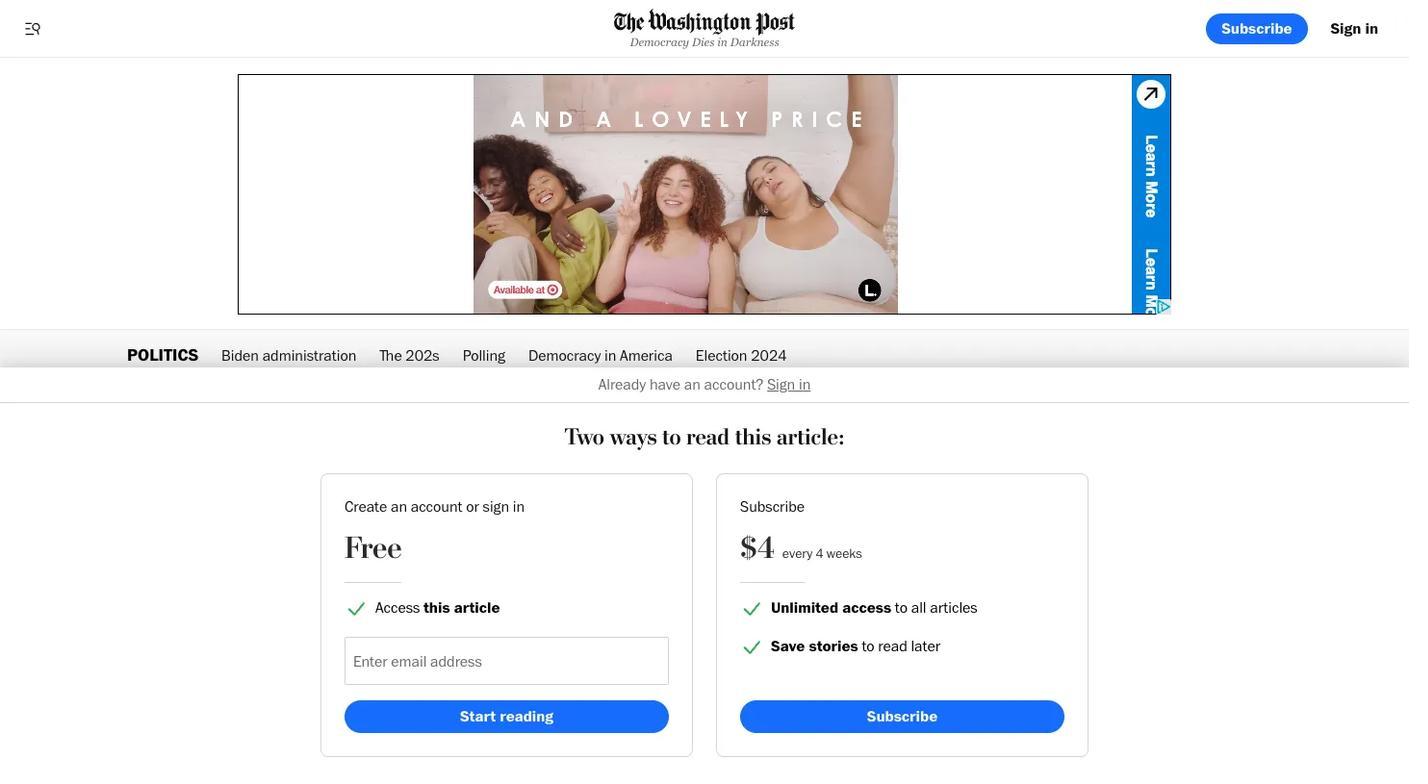 Task type: locate. For each thing, give the bounding box(es) containing it.
4
[[816, 546, 824, 562]]

0 vertical spatial sign
[[1331, 19, 1361, 37]]

subscribe inside primary element
[[1222, 19, 1292, 37]]

democracy for democracy dies in darkness
[[630, 35, 689, 49]]

0 vertical spatial subscribe
[[1222, 19, 1292, 37]]

two
[[565, 424, 604, 451]]

2023
[[209, 616, 240, 632]]

1 vertical spatial subscribe
[[740, 498, 805, 516]]

2 vertical spatial subscribe
[[867, 707, 938, 725]]

read down already have an account? sign in
[[686, 424, 730, 451]]

elon
[[127, 422, 232, 486]]

to for stories
[[862, 637, 875, 655]]

subscribe
[[1222, 19, 1292, 37], [740, 498, 805, 516], [867, 707, 938, 725]]

social
[[752, 422, 882, 486]]

an
[[684, 375, 701, 394], [391, 498, 407, 516]]

later
[[911, 637, 941, 655]]

sign in
[[1331, 19, 1379, 37]]

democracy
[[630, 35, 689, 49], [528, 346, 601, 364]]

ways
[[610, 424, 657, 451]]

democracy in america
[[528, 346, 673, 364]]

sign in button
[[767, 375, 811, 394]]

1 vertical spatial democracy
[[528, 346, 601, 364]]

democracy left dies
[[630, 35, 689, 49]]

in up article:
[[799, 375, 811, 394]]

2 vertical spatial to
[[862, 637, 875, 655]]

this right access
[[424, 598, 450, 617]]

sign down '2024'
[[767, 375, 795, 394]]

1 horizontal spatial this
[[735, 424, 771, 451]]

unlimited access to all articles
[[771, 598, 978, 617]]

1 horizontal spatial democracy
[[630, 35, 689, 49]]

2 horizontal spatial subscribe
[[1222, 19, 1292, 37]]

sign
[[1331, 19, 1361, 37], [767, 375, 795, 394]]

read for this
[[686, 424, 730, 451]]

1 vertical spatial this
[[424, 598, 450, 617]]

to
[[662, 424, 681, 451], [895, 598, 908, 617], [862, 637, 875, 655]]

to for access
[[895, 598, 908, 617]]

search and browse sections image
[[23, 19, 42, 38]]

create an account or sign in
[[345, 498, 525, 516]]

read for later
[[878, 637, 908, 655]]

ownership
[[127, 481, 367, 545]]

two ways to read this article:
[[565, 424, 845, 451]]

1 horizontal spatial to
[[862, 637, 875, 655]]

dies
[[692, 35, 715, 49]]

weeks
[[827, 546, 862, 562]]

primary element
[[0, 0, 1409, 58]]

have
[[650, 375, 681, 394]]

0 horizontal spatial subscribe
[[740, 498, 805, 516]]

to for ways
[[662, 424, 681, 451]]

access
[[843, 598, 892, 617]]

sign in link
[[1316, 13, 1394, 44]]

an right have
[[684, 375, 701, 394]]

202s
[[406, 346, 440, 364]]

election 2024
[[696, 346, 787, 364]]

democracy inside democracy dies in darkness link
[[630, 35, 689, 49]]

1 vertical spatial to
[[895, 598, 908, 617]]

media
[[894, 422, 1035, 486]]

sign left close image
[[1331, 19, 1361, 37]]

in right sign
[[513, 498, 525, 516]]

0 horizontal spatial an
[[391, 498, 407, 516]]

save
[[771, 637, 805, 655]]

0 vertical spatial democracy
[[630, 35, 689, 49]]

to left all
[[895, 598, 908, 617]]

1 horizontal spatial subscribe
[[867, 707, 938, 725]]

already
[[598, 375, 646, 394]]

in right dies
[[717, 35, 728, 49]]

None text field
[[346, 638, 668, 684]]

subscribe for subscribe link
[[1222, 19, 1292, 37]]

1 horizontal spatial sign
[[1331, 19, 1361, 37]]

0 horizontal spatial read
[[686, 424, 730, 451]]

in
[[1365, 19, 1379, 37], [717, 35, 728, 49], [605, 346, 617, 364], [799, 375, 811, 394], [513, 498, 525, 516]]

advertisement region
[[238, 74, 1172, 314], [993, 665, 1282, 785]]

0 vertical spatial to
[[662, 424, 681, 451]]

access this article
[[375, 598, 500, 617]]

subscribe inside button
[[867, 707, 938, 725]]

article
[[454, 598, 500, 617]]

start reading
[[460, 707, 554, 725]]

election 2024 link
[[696, 330, 787, 381]]

darkness
[[730, 35, 779, 49]]

to right ways
[[662, 424, 681, 451]]

subscribe for subscribe button
[[867, 707, 938, 725]]

start reading button
[[345, 700, 669, 733]]

1 horizontal spatial an
[[684, 375, 701, 394]]

an right create
[[391, 498, 407, 516]]

account
[[411, 498, 463, 516]]

the
[[667, 422, 740, 486]]

tiktok
[[397, 422, 558, 486]]

0 horizontal spatial democracy
[[528, 346, 601, 364]]

sign inside sign in link
[[1331, 19, 1361, 37]]

access
[[375, 598, 420, 617]]

1 vertical spatial read
[[878, 637, 908, 655]]

democracy inside democracy in america link
[[528, 346, 601, 364]]

0 horizontal spatial this
[[424, 598, 450, 617]]

0 vertical spatial read
[[686, 424, 730, 451]]

read
[[686, 424, 730, 451], [878, 637, 908, 655]]

problem
[[379, 481, 571, 545]]

november 16, 2023 at 1:02 p.m. est
[[127, 616, 335, 632]]

subscribe link
[[1206, 13, 1308, 44]]

read left later in the bottom of the page
[[878, 637, 908, 655]]

democracy up already
[[528, 346, 601, 364]]

1 horizontal spatial read
[[878, 637, 908, 655]]

election
[[696, 346, 748, 364]]

in left close image
[[1365, 19, 1379, 37]]

this down account?
[[735, 424, 771, 451]]

0 horizontal spatial sign
[[767, 375, 795, 394]]

unlimited
[[771, 598, 839, 617]]

the
[[380, 346, 402, 364]]

philip bump link
[[271, 564, 348, 583]]

2 horizontal spatial to
[[895, 598, 908, 617]]

create
[[345, 498, 387, 516]]

biden
[[222, 346, 259, 364]]

the 202s link
[[380, 330, 440, 381]]

0 horizontal spatial to
[[662, 424, 681, 451]]

to right stories
[[862, 637, 875, 655]]

this
[[735, 424, 771, 451], [424, 598, 450, 617]]



Task type: describe. For each thing, give the bounding box(es) containing it.
0 vertical spatial advertisement region
[[238, 74, 1172, 314]]

close image
[[1386, 8, 1402, 23]]

at
[[243, 616, 255, 632]]

all
[[911, 598, 927, 617]]

already have an account? sign in
[[598, 375, 811, 394]]

democracy dies in darkness
[[630, 35, 779, 49]]

bump
[[310, 564, 348, 583]]

democracy for democracy in america
[[528, 346, 601, 364]]

1 vertical spatial advertisement region
[[993, 665, 1282, 785]]

0 vertical spatial an
[[684, 375, 701, 394]]

philip
[[271, 564, 306, 583]]

tagline, democracy dies in darkness element
[[614, 35, 795, 49]]

articles
[[930, 598, 978, 617]]

polling
[[463, 346, 505, 364]]

philip bump
[[271, 564, 348, 583]]

1:02
[[258, 616, 283, 632]]

reading
[[500, 707, 554, 725]]

elon musk, tiktok and the social media ownership problem
[[127, 422, 1035, 545]]

0 vertical spatial this
[[735, 424, 771, 451]]

start
[[460, 707, 496, 725]]

save stories to read later
[[771, 637, 941, 655]]

or
[[466, 498, 479, 516]]

biden administration
[[222, 346, 357, 364]]

est
[[314, 616, 335, 632]]

democracy in america link
[[528, 330, 673, 381]]

stories
[[809, 637, 858, 655]]

every
[[782, 546, 813, 562]]

$4
[[740, 531, 775, 568]]

2024
[[751, 346, 787, 364]]

polling link
[[463, 330, 505, 381]]

p.m.
[[286, 616, 311, 632]]

biden administration link
[[222, 330, 357, 381]]

america
[[620, 346, 673, 364]]

sign
[[483, 498, 509, 516]]

article:
[[777, 424, 845, 451]]

in up already
[[605, 346, 617, 364]]

musk,
[[244, 422, 384, 486]]

16,
[[188, 616, 206, 632]]

1 vertical spatial an
[[391, 498, 407, 516]]

november
[[127, 616, 185, 632]]

subscribe button
[[740, 700, 1065, 733]]

democracy dies in darkness link
[[614, 9, 795, 49]]

account?
[[704, 375, 764, 394]]

administration
[[262, 346, 357, 364]]

the 202s
[[380, 346, 440, 364]]

1 vertical spatial sign
[[767, 375, 795, 394]]

free
[[345, 531, 402, 568]]

the washington post homepage. image
[[614, 9, 795, 36]]

$4 every 4 weeks
[[740, 531, 862, 568]]

and
[[570, 422, 655, 486]]



Task type: vqa. For each thing, say whether or not it's contained in the screenshot.
Site search search box
no



